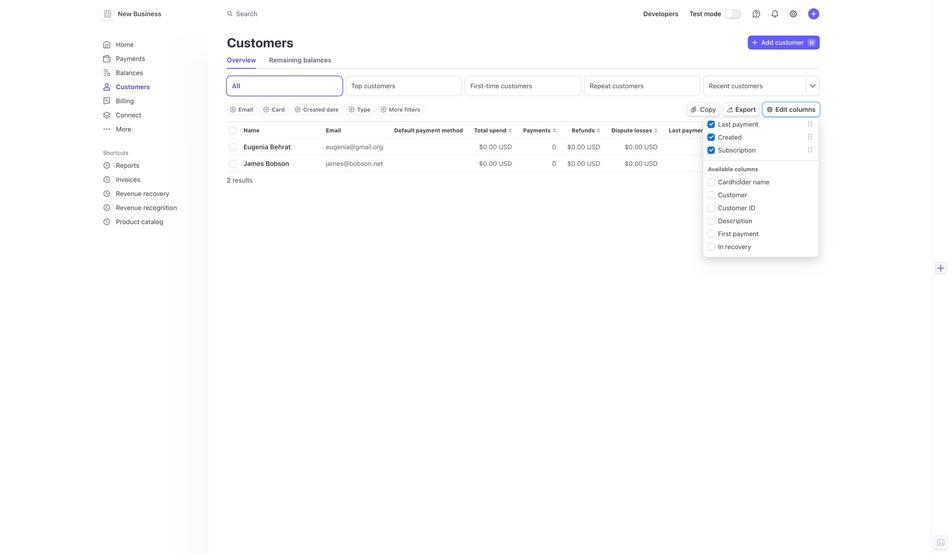 Task type: vqa. For each thing, say whether or not it's contained in the screenshot.
Atlas for Atlas Account
no



Task type: describe. For each thing, give the bounding box(es) containing it.
1 select item checkbox from the top
[[230, 144, 236, 150]]

Test mode checkbox
[[726, 10, 741, 18]]

core navigation links element
[[99, 37, 203, 137]]

1 tab list from the top
[[227, 52, 820, 69]]

add more filters image
[[381, 107, 386, 112]]

add type image
[[349, 107, 355, 112]]

open overflow menu image
[[811, 83, 816, 88]]

notifications image
[[772, 10, 779, 18]]

add email image
[[230, 107, 236, 112]]

2 shortcuts element from the top
[[99, 158, 203, 229]]



Task type: locate. For each thing, give the bounding box(es) containing it.
tab list
[[227, 52, 820, 69], [227, 76, 820, 96]]

0 vertical spatial tab list
[[227, 52, 820, 69]]

0 vertical spatial svg image
[[753, 40, 758, 45]]

settings image
[[790, 10, 798, 18]]

2 tab list from the top
[[227, 76, 820, 96]]

None checkbox
[[708, 121, 715, 128], [708, 134, 715, 141], [708, 147, 715, 154], [708, 192, 715, 198], [708, 205, 715, 211], [708, 218, 715, 224], [708, 231, 715, 237], [708, 121, 715, 128], [708, 134, 715, 141], [708, 147, 715, 154], [708, 192, 715, 198], [708, 205, 715, 211], [708, 218, 715, 224], [708, 231, 715, 237]]

1 shortcuts element from the top
[[99, 146, 203, 229]]

0 horizontal spatial svg image
[[691, 107, 697, 112]]

help image
[[753, 10, 761, 18]]

None search field
[[222, 5, 482, 22]]

Select All checkbox
[[230, 127, 236, 134]]

None checkbox
[[708, 179, 715, 185], [708, 244, 715, 250], [708, 179, 715, 185], [708, 244, 715, 250]]

2 select item checkbox from the top
[[230, 160, 236, 167]]

toolbar
[[227, 104, 425, 115]]

shortcuts element
[[99, 146, 203, 229], [99, 158, 203, 229]]

1 vertical spatial select item checkbox
[[230, 160, 236, 167]]

add created date image
[[295, 107, 301, 112]]

manage shortcuts image
[[193, 150, 198, 156]]

0 vertical spatial select item checkbox
[[230, 144, 236, 150]]

svg image
[[753, 40, 758, 45], [691, 107, 697, 112]]

Select item checkbox
[[230, 144, 236, 150], [230, 160, 236, 167]]

1 vertical spatial svg image
[[691, 107, 697, 112]]

add card image
[[264, 107, 269, 112]]

1 horizontal spatial svg image
[[753, 40, 758, 45]]

1 vertical spatial tab list
[[227, 76, 820, 96]]

Search text field
[[222, 5, 482, 22]]



